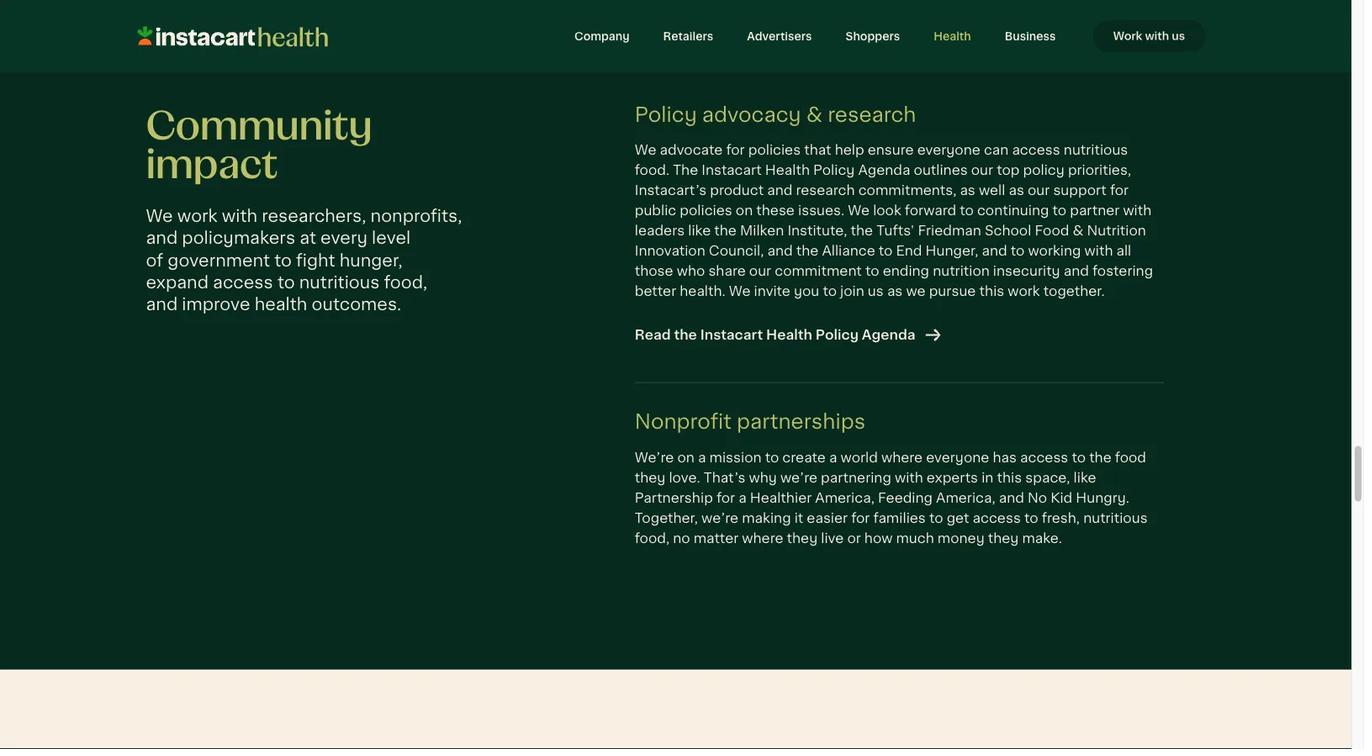 Task type: describe. For each thing, give the bounding box(es) containing it.
partner
[[1070, 204, 1120, 218]]

commitments,
[[858, 183, 957, 198]]

working
[[1028, 244, 1081, 259]]

top
[[997, 163, 1020, 178]]

advocate
[[660, 143, 723, 158]]

can
[[984, 143, 1009, 158]]

instacart inside we advocate for policies that help ensure everyone can access nutritious food. the instacart health policy agenda outlines our top policy priorities, instacart's product and research commitments, as well as our support for public policies on these issues. we look forward to continuing to partner with leaders like the milken institute, the tufts' friedman school food & nutrition innovation council, and the alliance to end hunger, and to working with all those who share our commitment to ending nutrition insecurity and fostering better health. we invite you to join us as we pursue this work together.
[[702, 163, 762, 178]]

end
[[896, 244, 922, 259]]

it
[[795, 511, 804, 526]]

1 horizontal spatial as
[[960, 183, 976, 198]]

access inside 'we work with researchers, nonprofits, and policymakers at every level of government to fight hunger, expand access to nutritious food, and improve health outcomes.'
[[213, 273, 273, 292]]

with left all at the top right of page
[[1085, 244, 1113, 259]]

partnerships
[[737, 411, 866, 433]]

to up why
[[765, 451, 779, 466]]

2 horizontal spatial a
[[829, 451, 837, 466]]

or
[[847, 532, 861, 546]]

partnership
[[635, 491, 713, 506]]

to left join
[[823, 284, 837, 299]]

community impact
[[146, 106, 372, 185]]

0 vertical spatial research
[[828, 104, 916, 126]]

insecurity
[[993, 264, 1060, 279]]

advertisers
[[747, 30, 812, 42]]

advertisers button
[[730, 20, 829, 52]]

1 vertical spatial agenda
[[862, 328, 916, 343]]

policy advocacy & research
[[635, 104, 916, 126]]

2 america, from the left
[[936, 491, 996, 506]]

that
[[804, 143, 832, 158]]

healthier
[[750, 491, 812, 506]]

fresh,
[[1042, 511, 1080, 526]]

retailers
[[663, 30, 713, 42]]

policy
[[1023, 163, 1065, 178]]

easier
[[807, 511, 848, 526]]

kid
[[1051, 491, 1073, 506]]

continuing
[[977, 204, 1049, 218]]

0 horizontal spatial policies
[[680, 204, 732, 218]]

no
[[673, 532, 690, 546]]

to left fight
[[274, 251, 292, 269]]

like inside we're on a mission to create a world where everyone has access to the food they love. that's why we're partnering with experts in this space, like partnership for a healthier america, feeding america, and no kid hungry. together, we're making it easier for families to get access to fresh, nutritious food, no matter where they live or how much money they make.
[[1074, 471, 1096, 486]]

the down institute,
[[796, 244, 819, 259]]

making
[[742, 511, 791, 526]]

nonprofit partnerships
[[635, 411, 866, 433]]

0 horizontal spatial our
[[749, 264, 771, 279]]

shoppers
[[846, 30, 900, 42]]

& inside we advocate for policies that help ensure everyone can access nutritious food. the instacart health policy agenda outlines our top policy priorities, instacart's product and research commitments, as well as our support for public policies on these issues. we look forward to continuing to partner with leaders like the milken institute, the tufts' friedman school food & nutrition innovation council, and the alliance to end hunger, and to working with all those who share our commitment to ending nutrition insecurity and fostering better health. we invite you to join us as we pursue this work together.
[[1073, 224, 1084, 239]]

you
[[794, 284, 820, 299]]

business button
[[988, 20, 1073, 52]]

and inside we're on a mission to create a world where everyone has access to the food they love. that's why we're partnering with experts in this space, like partnership for a healthier america, feeding america, and no kid hungry. together, we're making it easier for families to get access to fresh, nutritious food, no matter where they live or how much money they make.
[[999, 491, 1024, 506]]

to down tufts'
[[879, 244, 893, 259]]

work with us link
[[1093, 20, 1206, 52]]

school
[[985, 224, 1032, 239]]

with inside we're on a mission to create a world where everyone has access to the food they love. that's why we're partnering with experts in this space, like partnership for a healthier america, feeding america, and no kid hungry. together, we're making it easier for families to get access to fresh, nutritious food, no matter where they live or how much money they make.
[[895, 471, 923, 486]]

access inside we advocate for policies that help ensure everyone can access nutritious food. the instacart health policy agenda outlines our top policy priorities, instacart's product and research commitments, as well as our support for public policies on these issues. we look forward to continuing to partner with leaders like the milken institute, the tufts' friedman school food & nutrition innovation council, and the alliance to end hunger, and to working with all those who share our commitment to ending nutrition insecurity and fostering better health. we invite you to join us as we pursue this work together.
[[1012, 143, 1060, 158]]

carousel region
[[0, 670, 1352, 749]]

ending
[[883, 264, 930, 279]]

public
[[635, 204, 677, 218]]

health inside dropdown button
[[934, 30, 971, 42]]

company
[[574, 30, 630, 42]]

ensure
[[868, 143, 914, 158]]

we work with researchers, nonprofits, and policymakers at every level of government to fight hunger, expand access to nutritious food, and improve health outcomes.
[[146, 207, 462, 314]]

government
[[168, 251, 270, 269]]

in
[[982, 471, 994, 486]]

work inside we advocate for policies that help ensure everyone can access nutritious food. the instacart health policy agenda outlines our top policy priorities, instacart's product and research commitments, as well as our support for public policies on these issues. we look forward to continuing to partner with leaders like the milken institute, the tufts' friedman school food & nutrition innovation council, and the alliance to end hunger, and to working with all those who share our commitment to ending nutrition insecurity and fostering better health. we invite you to join us as we pursue this work together.
[[1008, 284, 1040, 299]]

hunger,
[[340, 251, 403, 269]]

everyone inside we're on a mission to create a world where everyone has access to the food they love. that's why we're partnering with experts in this space, like partnership for a healthier america, feeding america, and no kid hungry. together, we're making it easier for families to get access to fresh, nutritious food, no matter where they live or how much money they make.
[[926, 451, 989, 466]]

nutritious inside we're on a mission to create a world where everyone has access to the food they love. that's why we're partnering with experts in this space, like partnership for a healthier america, feeding america, and no kid hungry. together, we're making it easier for families to get access to fresh, nutritious food, no matter where they live or how much money they make.
[[1083, 511, 1148, 526]]

and down milken
[[768, 244, 793, 259]]

0 horizontal spatial as
[[887, 284, 903, 299]]

1 america, from the left
[[815, 491, 875, 506]]

space,
[[1026, 471, 1070, 486]]

look
[[873, 204, 902, 218]]

priorities,
[[1068, 163, 1131, 178]]

read the instacart health policy agenda
[[635, 328, 916, 343]]

the
[[673, 163, 698, 178]]

nonprofit
[[635, 411, 732, 433]]

together.
[[1044, 284, 1105, 299]]

1 vertical spatial our
[[1028, 183, 1050, 198]]

policy inside read the instacart health policy agenda link
[[816, 328, 859, 343]]

food
[[1115, 451, 1146, 466]]

food, inside 'we work with researchers, nonprofits, and policymakers at every level of government to fight hunger, expand access to nutritious food, and improve health outcomes.'
[[384, 273, 428, 292]]

we down share
[[729, 284, 751, 299]]

innovation
[[635, 244, 706, 259]]

support
[[1053, 183, 1107, 198]]

to up food
[[1053, 204, 1067, 218]]

how
[[865, 532, 893, 546]]

nonprofits,
[[371, 207, 462, 225]]

tufts'
[[877, 224, 915, 239]]

improve
[[182, 295, 250, 314]]

better
[[635, 284, 676, 299]]

to up the kid
[[1072, 451, 1086, 466]]

money
[[938, 532, 985, 546]]

agenda inside we advocate for policies that help ensure everyone can access nutritious food. the instacart health policy agenda outlines our top policy priorities, instacart's product and research commitments, as well as our support for public policies on these issues. we look forward to continuing to partner with leaders like the milken institute, the tufts' friedman school food & nutrition innovation council, and the alliance to end hunger, and to working with all those who share our commitment to ending nutrition insecurity and fostering better health. we invite you to join us as we pursue this work together.
[[858, 163, 911, 178]]

forward
[[905, 204, 956, 218]]

at
[[300, 229, 316, 247]]

has
[[993, 451, 1017, 466]]

fostering
[[1093, 264, 1153, 279]]

1 vertical spatial instacart
[[700, 328, 763, 343]]

invite
[[754, 284, 791, 299]]

all
[[1117, 244, 1132, 259]]

2 horizontal spatial as
[[1009, 183, 1024, 198]]

on inside we're on a mission to create a world where everyone has access to the food they love. that's why we're partnering with experts in this space, like partnership for a healthier america, feeding america, and no kid hungry. together, we're making it easier for families to get access to fresh, nutritious food, no matter where they live or how much money they make.
[[677, 451, 695, 466]]

matter
[[694, 532, 739, 546]]

1 horizontal spatial a
[[739, 491, 747, 506]]

food
[[1035, 224, 1069, 239]]

nutrition
[[933, 264, 990, 279]]

community
[[146, 106, 372, 147]]

make.
[[1022, 532, 1062, 546]]

fight
[[296, 251, 335, 269]]

and down school
[[982, 244, 1007, 259]]

alliance
[[822, 244, 875, 259]]

1 horizontal spatial where
[[881, 451, 923, 466]]

shoppers button
[[829, 20, 917, 52]]

nutritious inside 'we work with researchers, nonprofits, and policymakers at every level of government to fight hunger, expand access to nutritious food, and improve health outcomes.'
[[299, 273, 380, 292]]

with up nutrition
[[1123, 204, 1152, 218]]

we're
[[635, 451, 674, 466]]

we left look
[[848, 204, 870, 218]]

for down the priorities,
[[1110, 183, 1129, 198]]

hungry.
[[1076, 491, 1130, 506]]

0 vertical spatial &
[[806, 104, 823, 126]]

health inside we advocate for policies that help ensure everyone can access nutritious food. the instacart health policy agenda outlines our top policy priorities, instacart's product and research commitments, as well as our support for public policies on these issues. we look forward to continuing to partner with leaders like the milken institute, the tufts' friedman school food & nutrition innovation council, and the alliance to end hunger, and to working with all those who share our commitment to ending nutrition insecurity and fostering better health. we invite you to join us as we pursue this work together.
[[765, 163, 810, 178]]

instacart's
[[635, 183, 707, 198]]

that's
[[704, 471, 746, 486]]

and down expand
[[146, 295, 178, 314]]



Task type: vqa. For each thing, say whether or not it's contained in the screenshot.
Wegmans inside the Wegmans Mini Seedless Cucumbers 14 oz
no



Task type: locate. For each thing, give the bounding box(es) containing it.
instacart up product
[[702, 163, 762, 178]]

0 horizontal spatial america,
[[815, 491, 875, 506]]

0 vertical spatial agenda
[[858, 163, 911, 178]]

this down has
[[997, 471, 1022, 486]]

work up the policymakers
[[177, 207, 218, 225]]

0 horizontal spatial food,
[[384, 273, 428, 292]]

level
[[372, 229, 411, 247]]

agenda down 'we'
[[862, 328, 916, 343]]

0 vertical spatial we're
[[781, 471, 818, 486]]

0 horizontal spatial we're
[[702, 511, 739, 526]]

researchers,
[[262, 207, 366, 225]]

work inside 'we work with researchers, nonprofits, and policymakers at every level of government to fight hunger, expand access to nutritious food, and improve health outcomes.'
[[177, 207, 218, 225]]

we're on a mission to create a world where everyone has access to the food they love. that's why we're partnering with experts in this space, like partnership for a healthier america, feeding america, and no kid hungry. together, we're making it easier for families to get access to fresh, nutritious food, no matter where they live or how much money they make.
[[635, 451, 1148, 546]]

1 vertical spatial everyone
[[926, 451, 989, 466]]

they left make.
[[988, 532, 1019, 546]]

0 vertical spatial our
[[971, 163, 993, 178]]

0 vertical spatial policies
[[748, 143, 801, 158]]

us inside we advocate for policies that help ensure everyone can access nutritious food. the instacart health policy agenda outlines our top policy priorities, instacart's product and research commitments, as well as our support for public policies on these issues. we look forward to continuing to partner with leaders like the milken institute, the tufts' friedman school food & nutrition innovation council, and the alliance to end hunger, and to working with all those who share our commitment to ending nutrition insecurity and fostering better health. we invite you to join us as we pursue this work together.
[[868, 284, 884, 299]]

us right work in the top of the page
[[1172, 30, 1185, 42]]

1 horizontal spatial our
[[971, 163, 993, 178]]

we're
[[781, 471, 818, 486], [702, 511, 739, 526]]

1 vertical spatial health
[[765, 163, 810, 178]]

policy down join
[[816, 328, 859, 343]]

&
[[806, 104, 823, 126], [1073, 224, 1084, 239]]

our down policy
[[1028, 183, 1050, 198]]

families
[[873, 511, 926, 526]]

0 horizontal spatial like
[[688, 224, 711, 239]]

friedman
[[918, 224, 981, 239]]

experts
[[927, 471, 978, 486]]

the left food
[[1089, 451, 1112, 466]]

1 vertical spatial on
[[677, 451, 695, 466]]

agenda down ensure
[[858, 163, 911, 178]]

research
[[828, 104, 916, 126], [796, 183, 855, 198]]

with up the policymakers
[[222, 207, 257, 225]]

0 vertical spatial instacart
[[702, 163, 762, 178]]

agenda
[[858, 163, 911, 178], [862, 328, 916, 343]]

0 vertical spatial work
[[177, 207, 218, 225]]

with up the feeding
[[895, 471, 923, 486]]

they down it
[[787, 532, 818, 546]]

nutritious inside we advocate for policies that help ensure everyone can access nutritious food. the instacart health policy agenda outlines our top policy priorities, instacart's product and research commitments, as well as our support for public policies on these issues. we look forward to continuing to partner with leaders like the milken institute, the tufts' friedman school food & nutrition innovation council, and the alliance to end hunger, and to working with all those who share our commitment to ending nutrition insecurity and fostering better health. we invite you to join us as we pursue this work together.
[[1064, 143, 1128, 158]]

the inside read the instacart health policy agenda link
[[674, 328, 697, 343]]

feeding
[[878, 491, 933, 506]]

and
[[767, 183, 793, 198], [146, 229, 178, 247], [768, 244, 793, 259], [982, 244, 1007, 259], [1064, 264, 1089, 279], [146, 295, 178, 314], [999, 491, 1024, 506]]

and up these
[[767, 183, 793, 198]]

research inside we advocate for policies that help ensure everyone can access nutritious food. the instacart health policy agenda outlines our top policy priorities, instacart's product and research commitments, as well as our support for public policies on these issues. we look forward to continuing to partner with leaders like the milken institute, the tufts' friedman school food & nutrition innovation council, and the alliance to end hunger, and to working with all those who share our commitment to ending nutrition insecurity and fostering better health. we invite you to join us as we pursue this work together.
[[796, 183, 855, 198]]

1 horizontal spatial work
[[1008, 284, 1040, 299]]

they
[[635, 471, 666, 486], [787, 532, 818, 546], [988, 532, 1019, 546]]

read
[[635, 328, 671, 343]]

0 vertical spatial everyone
[[917, 143, 981, 158]]

we're down the create
[[781, 471, 818, 486]]

access down government
[[213, 273, 273, 292]]

1 horizontal spatial &
[[1073, 224, 1084, 239]]

our up invite
[[749, 264, 771, 279]]

food, down hunger,
[[384, 273, 428, 292]]

nutrition
[[1087, 224, 1146, 239]]

impact
[[146, 145, 278, 185]]

work
[[1113, 30, 1143, 42]]

2 vertical spatial policy
[[816, 328, 859, 343]]

our up well
[[971, 163, 993, 178]]

1 vertical spatial policies
[[680, 204, 732, 218]]

policy up advocate
[[635, 104, 697, 126]]

to up insecurity
[[1011, 244, 1025, 259]]

policies down 'policy advocacy & research' at the top of the page
[[748, 143, 801, 158]]

as up continuing
[[1009, 183, 1024, 198]]

a up love.
[[698, 451, 706, 466]]

0 horizontal spatial on
[[677, 451, 695, 466]]

0 horizontal spatial a
[[698, 451, 706, 466]]

to down alliance
[[865, 264, 879, 279]]

0 vertical spatial this
[[979, 284, 1005, 299]]

policymakers
[[182, 229, 295, 247]]

health left business
[[934, 30, 971, 42]]

and up together.
[[1064, 264, 1089, 279]]

1 vertical spatial where
[[742, 532, 784, 546]]

pursue
[[929, 284, 976, 299]]

1 vertical spatial us
[[868, 284, 884, 299]]

for down the advocacy
[[726, 143, 745, 158]]

for down the that's
[[717, 491, 735, 506]]

why
[[749, 471, 777, 486]]

advocacy
[[702, 104, 801, 126]]

access up policy
[[1012, 143, 1060, 158]]

everyone
[[917, 143, 981, 158], [926, 451, 989, 466]]

our
[[971, 163, 993, 178], [1028, 183, 1050, 198], [749, 264, 771, 279]]

as left well
[[960, 183, 976, 198]]

policies
[[748, 143, 801, 158], [680, 204, 732, 218]]

research up ensure
[[828, 104, 916, 126]]

to up health
[[277, 273, 295, 292]]

policy inside we advocate for policies that help ensure everyone can access nutritious food. the instacart health policy agenda outlines our top policy priorities, instacart's product and research commitments, as well as our support for public policies on these issues. we look forward to continuing to partner with leaders like the milken institute, the tufts' friedman school food & nutrition innovation council, and the alliance to end hunger, and to working with all those who share our commitment to ending nutrition insecurity and fostering better health. we invite you to join us as we pursue this work together.
[[813, 163, 855, 178]]

this inside we're on a mission to create a world where everyone has access to the food they love. that's why we're partnering with experts in this space, like partnership for a healthier america, feeding america, and no kid hungry. together, we're making it easier for families to get access to fresh, nutritious food, no matter where they live or how much money they make.
[[997, 471, 1022, 486]]

0 vertical spatial policy
[[635, 104, 697, 126]]

0 horizontal spatial they
[[635, 471, 666, 486]]

product
[[710, 183, 764, 198]]

1 horizontal spatial food,
[[635, 532, 670, 546]]

read the instacart health policy agenda link
[[635, 316, 941, 356]]

council,
[[709, 244, 764, 259]]

this inside we advocate for policies that help ensure everyone can access nutritious food. the instacart health policy agenda outlines our top policy priorities, instacart's product and research commitments, as well as our support for public policies on these issues. we look forward to continuing to partner with leaders like the milken institute, the tufts' friedman school food & nutrition innovation council, and the alliance to end hunger, and to working with all those who share our commitment to ending nutrition insecurity and fostering better health. we invite you to join us as we pursue this work together.
[[979, 284, 1005, 299]]

1 vertical spatial &
[[1073, 224, 1084, 239]]

0 horizontal spatial us
[[868, 284, 884, 299]]

research up issues.
[[796, 183, 855, 198]]

we're up matter
[[702, 511, 739, 526]]

& up "that"
[[806, 104, 823, 126]]

create
[[783, 451, 826, 466]]

2 vertical spatial health
[[766, 328, 812, 343]]

every
[[321, 229, 368, 247]]

policies down product
[[680, 204, 732, 218]]

the up alliance
[[851, 224, 873, 239]]

0 vertical spatial on
[[736, 204, 753, 218]]

everyone up the experts at the bottom
[[926, 451, 989, 466]]

america,
[[815, 491, 875, 506], [936, 491, 996, 506]]

these
[[756, 204, 795, 218]]

2 vertical spatial our
[[749, 264, 771, 279]]

we
[[635, 143, 656, 158], [848, 204, 870, 218], [146, 207, 173, 225], [729, 284, 751, 299]]

health down invite
[[766, 328, 812, 343]]

work
[[177, 207, 218, 225], [1008, 284, 1040, 299]]

like inside we advocate for policies that help ensure everyone can access nutritious food. the instacart health policy agenda outlines our top policy priorities, instacart's product and research commitments, as well as our support for public policies on these issues. we look forward to continuing to partner with leaders like the milken institute, the tufts' friedman school food & nutrition innovation council, and the alliance to end hunger, and to working with all those who share our commitment to ending nutrition insecurity and fostering better health. we invite you to join us as we pursue this work together.
[[688, 224, 711, 239]]

america, down partnering on the right bottom of page
[[815, 491, 875, 506]]

company button
[[558, 20, 646, 52]]

institute,
[[788, 224, 847, 239]]

share
[[709, 264, 746, 279]]

they down we're
[[635, 471, 666, 486]]

on up love.
[[677, 451, 695, 466]]

issues.
[[798, 204, 845, 218]]

where down making
[[742, 532, 784, 546]]

0 vertical spatial nutritious
[[1064, 143, 1128, 158]]

we advocate for policies that help ensure everyone can access nutritious food. the instacart health policy agenda outlines our top policy priorities, instacart's product and research commitments, as well as our support for public policies on these issues. we look forward to continuing to partner with leaders like the milken institute, the tufts' friedman school food & nutrition innovation council, and the alliance to end hunger, and to working with all those who share our commitment to ending nutrition insecurity and fostering better health. we invite you to join us as we pursue this work together.
[[635, 143, 1153, 299]]

1 vertical spatial policy
[[813, 163, 855, 178]]

we inside 'we work with researchers, nonprofits, and policymakers at every level of government to fight hunger, expand access to nutritious food, and improve health outcomes.'
[[146, 207, 173, 225]]

0 vertical spatial where
[[881, 451, 923, 466]]

where up the feeding
[[881, 451, 923, 466]]

with right work in the top of the page
[[1145, 30, 1169, 42]]

of
[[146, 251, 163, 269]]

the inside we're on a mission to create a world where everyone has access to the food they love. that's why we're partnering with experts in this space, like partnership for a healthier america, feeding america, and no kid hungry. together, we're making it easier for families to get access to fresh, nutritious food, no matter where they live or how much money they make.
[[1089, 451, 1112, 466]]

to down "no"
[[1024, 511, 1038, 526]]

1 horizontal spatial policies
[[748, 143, 801, 158]]

for up or
[[851, 511, 870, 526]]

milken
[[740, 224, 784, 239]]

nutritious up outcomes.
[[299, 273, 380, 292]]

1 vertical spatial food,
[[635, 532, 670, 546]]

and left "no"
[[999, 491, 1024, 506]]

the
[[714, 224, 737, 239], [851, 224, 873, 239], [796, 244, 819, 259], [674, 328, 697, 343], [1089, 451, 1112, 466]]

with inside 'we work with researchers, nonprofits, and policymakers at every level of government to fight hunger, expand access to nutritious food, and improve health outcomes.'
[[222, 207, 257, 225]]

nutritious
[[1064, 143, 1128, 158], [299, 273, 380, 292], [1083, 511, 1148, 526]]

like up innovation
[[688, 224, 711, 239]]

get
[[947, 511, 969, 526]]

america, up get
[[936, 491, 996, 506]]

nutritious up the priorities,
[[1064, 143, 1128, 158]]

instacart down health.
[[700, 328, 763, 343]]

0 horizontal spatial work
[[177, 207, 218, 225]]

& right food
[[1073, 224, 1084, 239]]

world
[[841, 451, 878, 466]]

policy down help
[[813, 163, 855, 178]]

the up council,
[[714, 224, 737, 239]]

a down the that's
[[739, 491, 747, 506]]

on
[[736, 204, 753, 218], [677, 451, 695, 466]]

1 horizontal spatial they
[[787, 532, 818, 546]]

a left the world
[[829, 451, 837, 466]]

nutritious down hungry.
[[1083, 511, 1148, 526]]

health down "that"
[[765, 163, 810, 178]]

the right read
[[674, 328, 697, 343]]

2 horizontal spatial our
[[1028, 183, 1050, 198]]

access right get
[[973, 511, 1021, 526]]

0 vertical spatial food,
[[384, 273, 428, 292]]

1 vertical spatial nutritious
[[299, 273, 380, 292]]

us right join
[[868, 284, 884, 299]]

food, inside we're on a mission to create a world where everyone has access to the food they love. that's why we're partnering with experts in this space, like partnership for a healthier america, feeding america, and no kid hungry. together, we're making it easier for families to get access to fresh, nutritious food, no matter where they live or how much money they make.
[[635, 532, 670, 546]]

as left 'we'
[[887, 284, 903, 299]]

1 horizontal spatial us
[[1172, 30, 1185, 42]]

1 horizontal spatial on
[[736, 204, 753, 218]]

those
[[635, 264, 673, 279]]

1 vertical spatial like
[[1074, 471, 1096, 486]]

health.
[[680, 284, 726, 299]]

work down insecurity
[[1008, 284, 1040, 299]]

on down product
[[736, 204, 753, 218]]

we up food.
[[635, 143, 656, 158]]

and up of
[[146, 229, 178, 247]]

health
[[934, 30, 971, 42], [765, 163, 810, 178], [766, 328, 812, 343]]

everyone up outlines
[[917, 143, 981, 158]]

0 vertical spatial like
[[688, 224, 711, 239]]

2 vertical spatial nutritious
[[1083, 511, 1148, 526]]

commitment
[[775, 264, 862, 279]]

leaders
[[635, 224, 685, 239]]

food, down together,
[[635, 532, 670, 546]]

to up friedman
[[960, 204, 974, 218]]

1 vertical spatial research
[[796, 183, 855, 198]]

1 vertical spatial we're
[[702, 511, 739, 526]]

to left get
[[929, 511, 943, 526]]

we
[[906, 284, 926, 299]]

on inside we advocate for policies that help ensure everyone can access nutritious food. the instacart health policy agenda outlines our top policy priorities, instacart's product and research commitments, as well as our support for public policies on these issues. we look forward to continuing to partner with leaders like the milken institute, the tufts' friedman school food & nutrition innovation council, and the alliance to end hunger, and to working with all those who share our commitment to ending nutrition insecurity and fostering better health. we invite you to join us as we pursue this work together.
[[736, 204, 753, 218]]

much
[[896, 532, 934, 546]]

everyone inside we advocate for policies that help ensure everyone can access nutritious food. the instacart health policy agenda outlines our top policy priorities, instacart's product and research commitments, as well as our support for public policies on these issues. we look forward to continuing to partner with leaders like the milken institute, the tufts' friedman school food & nutrition innovation council, and the alliance to end hunger, and to working with all those who share our commitment to ending nutrition insecurity and fostering better health. we invite you to join us as we pursue this work together.
[[917, 143, 981, 158]]

well
[[979, 183, 1005, 198]]

hunger,
[[926, 244, 979, 259]]

0 vertical spatial health
[[934, 30, 971, 42]]

we up of
[[146, 207, 173, 225]]

access up space,
[[1020, 451, 1069, 466]]

1 vertical spatial this
[[997, 471, 1022, 486]]

0 horizontal spatial &
[[806, 104, 823, 126]]

1 vertical spatial work
[[1008, 284, 1040, 299]]

0 vertical spatial us
[[1172, 30, 1185, 42]]

where
[[881, 451, 923, 466], [742, 532, 784, 546]]

together,
[[635, 511, 698, 526]]

business
[[1005, 30, 1056, 42]]

this down nutrition
[[979, 284, 1005, 299]]

0 horizontal spatial where
[[742, 532, 784, 546]]

1 horizontal spatial like
[[1074, 471, 1096, 486]]

a
[[698, 451, 706, 466], [829, 451, 837, 466], [739, 491, 747, 506]]

1 horizontal spatial america,
[[936, 491, 996, 506]]

love.
[[669, 471, 700, 486]]

1 horizontal spatial we're
[[781, 471, 818, 486]]

2 horizontal spatial they
[[988, 532, 1019, 546]]

like up hungry.
[[1074, 471, 1096, 486]]



